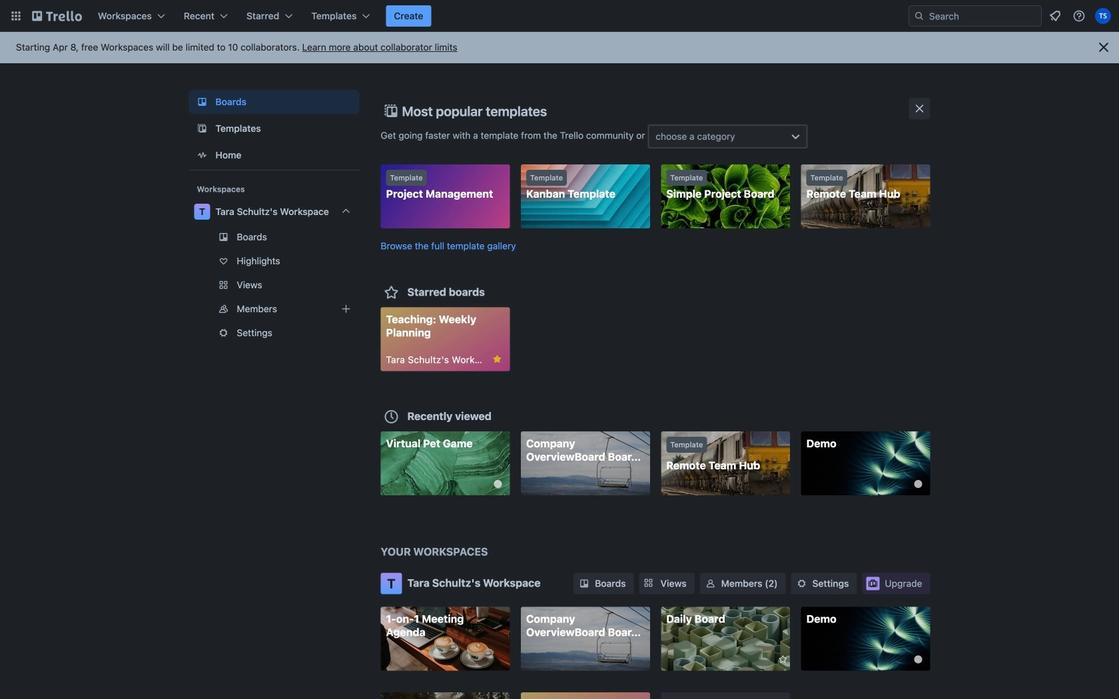 Task type: describe. For each thing, give the bounding box(es) containing it.
sm image
[[704, 578, 718, 591]]

back to home image
[[32, 5, 82, 27]]

tara schultz (taraschultz7) image
[[1096, 8, 1112, 24]]

click to unstar this board. it will be removed from your starred list. image
[[491, 354, 503, 366]]

add image
[[338, 301, 354, 317]]

1 sm image from the left
[[578, 578, 591, 591]]

0 notifications image
[[1048, 8, 1064, 24]]

open information menu image
[[1073, 9, 1086, 23]]

click to star this board. it will be added to your starred list. image
[[772, 654, 784, 666]]



Task type: locate. For each thing, give the bounding box(es) containing it.
search image
[[914, 11, 925, 21]]

board image
[[194, 94, 210, 110]]

primary element
[[0, 0, 1120, 32]]

Search field
[[925, 7, 1042, 25]]

template board image
[[194, 121, 210, 137]]

0 horizontal spatial sm image
[[578, 578, 591, 591]]

home image
[[194, 147, 210, 163]]

sm image
[[578, 578, 591, 591], [796, 578, 809, 591]]

2 sm image from the left
[[796, 578, 809, 591]]

there is new activity on this board. image
[[494, 481, 502, 489], [915, 481, 923, 489], [915, 656, 923, 664]]

1 horizontal spatial sm image
[[796, 578, 809, 591]]



Task type: vqa. For each thing, say whether or not it's contained in the screenshot.
Speaker guide for online events by Josip Lisec, Head of Product @ SpotMe Prep for your next virtual event with precision!
no



